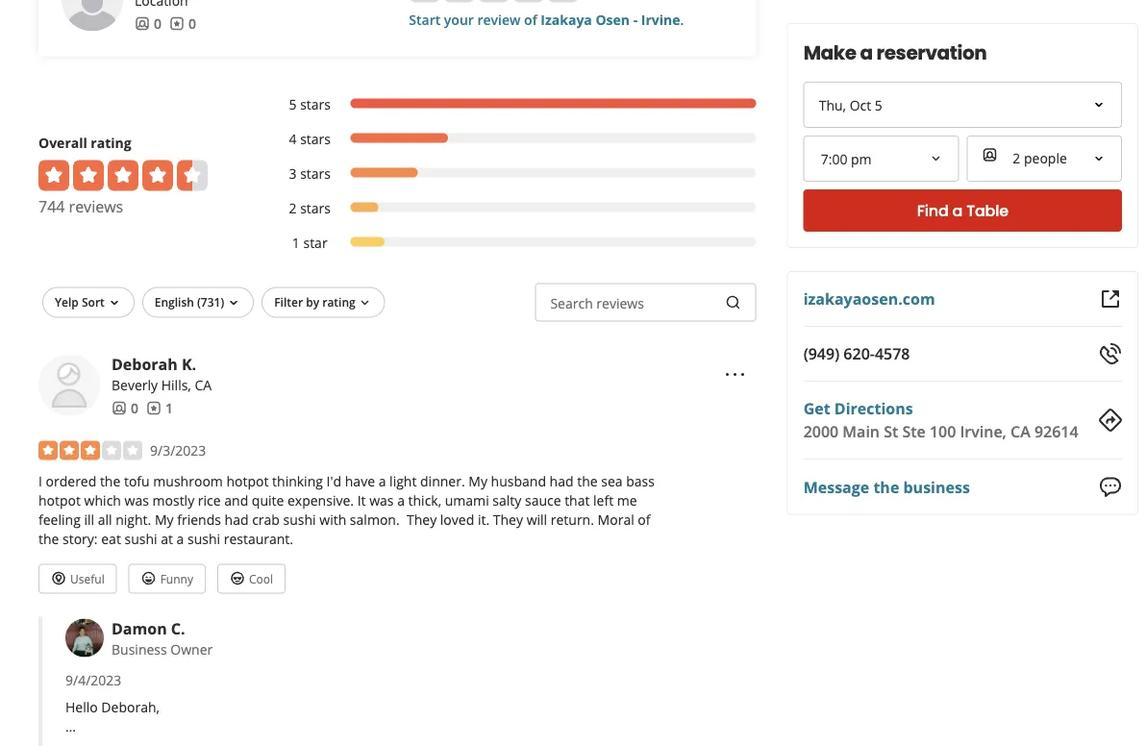 Task type: vqa. For each thing, say whether or not it's contained in the screenshot.
$0.99+ delivery fee
no



Task type: locate. For each thing, give the bounding box(es) containing it.
yelp
[[55, 294, 79, 310]]

stars right 5
[[300, 95, 331, 113]]

16 chevron down v2 image
[[107, 296, 122, 311]]

it.
[[478, 511, 490, 529]]

filter by rating button
[[262, 287, 386, 318]]

my up umami
[[469, 472, 488, 491]]

1 horizontal spatial sushi
[[188, 530, 220, 548]]

0 vertical spatial rating
[[91, 134, 131, 152]]

16 review v2 image
[[146, 401, 162, 416]]

sushi down the night.
[[125, 530, 157, 548]]

reviews element right 16 friends v2 icon
[[169, 14, 196, 33]]

None radio
[[444, 0, 475, 2], [479, 0, 509, 2], [444, 0, 475, 2], [479, 0, 509, 2]]

ste
[[903, 421, 926, 442]]

stars for 5 stars
[[300, 95, 331, 113]]

1 horizontal spatial was
[[370, 492, 394, 510]]

sushi down expensive.
[[283, 511, 316, 529]]

1 horizontal spatial hotpot
[[227, 472, 269, 491]]

friends element down beverly
[[112, 399, 139, 418]]

izakaya
[[541, 10, 593, 29]]

business
[[904, 477, 971, 497]]

irvine
[[642, 10, 681, 29]]

2 16 chevron down v2 image from the left
[[358, 296, 373, 311]]

ca inside the deborah k. beverly hills, ca
[[195, 376, 212, 394]]

stars
[[300, 95, 331, 113], [300, 130, 331, 148], [300, 164, 331, 183], [300, 199, 331, 217]]

3 stars from the top
[[300, 164, 331, 183]]

cool
[[249, 571, 273, 587]]

was
[[125, 492, 149, 510], [370, 492, 394, 510]]

useful
[[70, 571, 105, 587]]

will
[[527, 511, 548, 529]]

reviews down 4.5 star rating image
[[69, 196, 123, 216]]

1 16 chevron down v2 image from the left
[[226, 296, 242, 311]]

crab
[[252, 511, 280, 529]]

1 inside reviews element
[[165, 399, 173, 417]]

mostly
[[153, 492, 195, 510]]

friends element for 1
[[112, 399, 139, 418]]

friends element
[[135, 14, 162, 33], [112, 399, 139, 418]]

find
[[918, 200, 949, 222]]

a right find
[[953, 200, 963, 222]]

ill
[[84, 511, 94, 529]]

eat
[[101, 530, 121, 548]]

hello
[[65, 699, 98, 717]]

Select a date text field
[[804, 82, 1123, 128]]

moral
[[598, 511, 635, 529]]

of
[[524, 10, 538, 29], [638, 511, 651, 529]]

the inside button
[[874, 477, 900, 497]]

expensive.
[[288, 492, 354, 510]]

744 reviews
[[38, 196, 123, 216]]

1 horizontal spatial 1
[[292, 234, 300, 252]]

0 horizontal spatial rating
[[91, 134, 131, 152]]

1 vertical spatial my
[[155, 511, 174, 529]]

yelp sort button
[[42, 287, 134, 318]]

reviews element
[[169, 14, 196, 33], [146, 399, 173, 418]]

  text field
[[535, 283, 757, 322]]

hotpot
[[227, 472, 269, 491], [38, 492, 81, 510]]

1 stars from the top
[[300, 95, 331, 113]]

sushi
[[283, 511, 316, 529], [125, 530, 157, 548], [188, 530, 220, 548]]

0 horizontal spatial my
[[155, 511, 174, 529]]

quite
[[252, 492, 284, 510]]

friends element left 16 review v2 image
[[135, 14, 162, 33]]

st
[[884, 421, 899, 442]]

a left light
[[379, 472, 386, 491]]

find a table link
[[804, 190, 1123, 232]]

stars right 2 at left top
[[300, 199, 331, 217]]

of right moral
[[638, 511, 651, 529]]

0 vertical spatial 1
[[292, 234, 300, 252]]

0 vertical spatial friends element
[[135, 14, 162, 33]]

start your review of izakaya osen - irvine .
[[409, 10, 685, 29]]

had
[[550, 472, 574, 491], [225, 511, 249, 529]]

the up which
[[100, 472, 121, 491]]

the
[[100, 472, 121, 491], [578, 472, 598, 491], [874, 477, 900, 497], [38, 530, 59, 548]]

had up that
[[550, 472, 574, 491]]

1 horizontal spatial 0
[[154, 14, 162, 33]]

1 horizontal spatial reviews
[[597, 294, 645, 313]]

friends
[[177, 511, 221, 529]]

16 chevron down v2 image
[[226, 296, 242, 311], [358, 296, 373, 311]]

2 was from the left
[[370, 492, 394, 510]]

1 for 1
[[165, 399, 173, 417]]

4 stars from the top
[[300, 199, 331, 217]]

the down feeling at the left bottom of the page
[[38, 530, 59, 548]]

of right review
[[524, 10, 538, 29]]

which
[[84, 492, 121, 510]]

9/4/2023
[[65, 672, 122, 690]]

0 vertical spatial reviews
[[69, 196, 123, 216]]

a right "at"
[[177, 530, 184, 548]]

0 horizontal spatial hotpot
[[38, 492, 81, 510]]

2 stars from the top
[[300, 130, 331, 148]]

reviews element containing 1
[[146, 399, 173, 418]]

0 vertical spatial my
[[469, 472, 488, 491]]

16 chevron down v2 image inside english (731) "popup button"
[[226, 296, 242, 311]]

was right it
[[370, 492, 394, 510]]

the right 'message'
[[874, 477, 900, 497]]

1 vertical spatial 1
[[165, 399, 173, 417]]

light
[[390, 472, 417, 491]]

0 horizontal spatial 16 chevron down v2 image
[[226, 296, 242, 311]]

reviews element containing 0
[[169, 14, 196, 33]]

filter by rating
[[274, 294, 356, 310]]

hotpot up feeling at the left bottom of the page
[[38, 492, 81, 510]]

business
[[112, 641, 167, 659]]

1 vertical spatial reviews element
[[146, 399, 173, 418]]

they
[[493, 511, 523, 529]]

1 right 16 review v2 icon
[[165, 399, 173, 417]]

0 right 16 friends v2 icon
[[154, 14, 162, 33]]

None field
[[806, 138, 958, 180]]

1 left the star
[[292, 234, 300, 252]]

stars right 3
[[300, 164, 331, 183]]

1 horizontal spatial ca
[[1011, 421, 1031, 442]]

photo of deborah k. image
[[38, 354, 100, 416]]

table
[[967, 200, 1009, 222]]

0 horizontal spatial 0
[[131, 399, 139, 417]]

was down tofu
[[125, 492, 149, 510]]

reviews for 744 reviews
[[69, 196, 123, 216]]

(949)
[[804, 344, 840, 364]]

review
[[478, 10, 521, 29]]

0 right 16 friends v2 image
[[131, 399, 139, 417]]

0 horizontal spatial ca
[[195, 376, 212, 394]]

rating element
[[409, 0, 579, 2]]

rating right by
[[323, 294, 356, 310]]

None radio
[[409, 0, 440, 2], [513, 0, 544, 2], [548, 0, 579, 2], [409, 0, 440, 2], [513, 0, 544, 2], [548, 0, 579, 2]]

(no rating) image
[[409, 0, 579, 2]]

had down and at the bottom left of the page
[[225, 511, 249, 529]]

i'd
[[327, 472, 342, 491]]

english (731)
[[155, 294, 224, 310]]

my up "at"
[[155, 511, 174, 529]]

1 horizontal spatial of
[[638, 511, 651, 529]]

filter reviews by 5 stars rating element
[[269, 95, 757, 114]]

0 horizontal spatial of
[[524, 10, 538, 29]]

your
[[444, 10, 474, 29]]

4 stars
[[289, 130, 331, 148]]

16 review v2 image
[[169, 16, 185, 31]]

rating up 4.5 star rating image
[[91, 134, 131, 152]]

16 chevron down v2 image inside filter by rating popup button
[[358, 296, 373, 311]]

reviews element down hills,
[[146, 399, 173, 418]]

1 vertical spatial reviews
[[597, 294, 645, 313]]

0 right 16 review v2 image
[[189, 14, 196, 33]]

funny button
[[129, 564, 206, 594]]

hotpot up and at the bottom left of the page
[[227, 472, 269, 491]]

1 vertical spatial of
[[638, 511, 651, 529]]

ca down k.
[[195, 376, 212, 394]]

stars for 3 stars
[[300, 164, 331, 183]]

16 useful v2 image
[[51, 571, 66, 586]]

message the business
[[804, 477, 971, 497]]

ca left 92614
[[1011, 421, 1031, 442]]

0 horizontal spatial reviews
[[69, 196, 123, 216]]

a down light
[[398, 492, 405, 510]]

0 horizontal spatial 1
[[165, 399, 173, 417]]

bass
[[627, 472, 655, 491]]

1 horizontal spatial had
[[550, 472, 574, 491]]

16 chevron down v2 image right filter by rating
[[358, 296, 373, 311]]

beverly
[[112, 376, 158, 394]]

the up that
[[578, 472, 598, 491]]

0 for 1
[[131, 399, 139, 417]]

funny
[[160, 571, 193, 587]]

deborah,
[[101, 699, 160, 717]]

rating inside popup button
[[323, 294, 356, 310]]

my
[[469, 472, 488, 491], [155, 511, 174, 529]]

star
[[304, 234, 328, 252]]

1 vertical spatial friends element
[[112, 399, 139, 418]]

salmon.
[[350, 511, 400, 529]]

16 chevron down v2 image right (731)
[[226, 296, 242, 311]]

1 horizontal spatial 16 chevron down v2 image
[[358, 296, 373, 311]]

and
[[224, 492, 248, 510]]

stars right 4
[[300, 130, 331, 148]]

2 stars
[[289, 199, 331, 217]]

1 vertical spatial ca
[[1011, 421, 1031, 442]]

reviews
[[69, 196, 123, 216], [597, 294, 645, 313]]

0 horizontal spatial had
[[225, 511, 249, 529]]

1 vertical spatial rating
[[323, 294, 356, 310]]

0 vertical spatial ca
[[195, 376, 212, 394]]

1 horizontal spatial rating
[[323, 294, 356, 310]]

sushi down friends
[[188, 530, 220, 548]]

husband
[[491, 472, 547, 491]]

0 horizontal spatial was
[[125, 492, 149, 510]]

reviews right search
[[597, 294, 645, 313]]

744
[[38, 196, 65, 216]]

1 horizontal spatial my
[[469, 472, 488, 491]]

16 cool v2 image
[[230, 571, 245, 586]]

directions
[[835, 398, 914, 419]]

0 vertical spatial reviews element
[[169, 14, 196, 33]]

sort
[[82, 294, 105, 310]]



Task type: describe. For each thing, give the bounding box(es) containing it.
3 star rating image
[[38, 441, 142, 460]]

2000
[[804, 421, 839, 442]]

make a reservation
[[804, 39, 988, 66]]

k.
[[182, 353, 196, 374]]

reviews element for 1's friends element
[[146, 399, 173, 418]]

izakayaosen.com link
[[804, 289, 936, 309]]

osen
[[596, 10, 630, 29]]

ca inside get directions 2000 main st ste 100 irvine, ca 92614
[[1011, 421, 1031, 442]]

search reviews
[[551, 294, 645, 313]]

that
[[565, 492, 590, 510]]

friends element for 0
[[135, 14, 162, 33]]

stars for 4 stars
[[300, 130, 331, 148]]

deborah
[[112, 353, 178, 374]]

16 funny v2 image
[[141, 571, 157, 586]]

(731)
[[197, 294, 224, 310]]

5 stars
[[289, 95, 331, 113]]

photo of username image
[[62, 0, 123, 31]]

ordered
[[46, 472, 97, 491]]

have
[[345, 472, 375, 491]]

sea
[[602, 472, 623, 491]]

salty
[[493, 492, 522, 510]]

0 horizontal spatial sushi
[[125, 530, 157, 548]]

0 vertical spatial of
[[524, 10, 538, 29]]

filter reviews by 4 stars rating element
[[269, 129, 757, 149]]

me
[[618, 492, 638, 510]]

9/3/2023
[[150, 442, 206, 460]]

24 phone v2 image
[[1100, 343, 1123, 366]]

find a table
[[918, 200, 1009, 222]]

4
[[289, 130, 297, 148]]

useful button
[[38, 564, 117, 594]]

2 horizontal spatial 0
[[189, 14, 196, 33]]

overall
[[38, 134, 87, 152]]

3 stars
[[289, 164, 331, 183]]

deborah k. beverly hills, ca
[[112, 353, 212, 394]]

16 chevron down v2 image for filter by rating
[[358, 296, 373, 311]]

reservation
[[877, 39, 988, 66]]

english
[[155, 294, 194, 310]]

cool button
[[217, 564, 286, 594]]

main
[[843, 421, 880, 442]]

i
[[38, 472, 42, 491]]

1 star
[[292, 234, 328, 252]]

umami
[[445, 492, 489, 510]]

start
[[409, 10, 441, 29]]

sauce
[[525, 492, 562, 510]]

1 for 1 star
[[292, 234, 300, 252]]

-
[[634, 10, 638, 29]]

izakayaosen.com
[[804, 289, 936, 309]]

message the business button
[[804, 476, 971, 499]]

24 external link v2 image
[[1100, 288, 1123, 311]]

filter
[[274, 294, 303, 310]]

rice
[[198, 492, 221, 510]]

deborah k. link
[[112, 353, 196, 374]]

(949) 620-4578
[[804, 344, 911, 364]]

photo of damon c. image
[[65, 619, 104, 658]]

1 vertical spatial had
[[225, 511, 249, 529]]

search image
[[726, 295, 742, 310]]

search
[[551, 294, 593, 313]]

thick,
[[409, 492, 442, 510]]

it
[[358, 492, 366, 510]]

2
[[289, 199, 297, 217]]

overall rating
[[38, 134, 131, 152]]

restaurant.
[[224, 530, 293, 548]]

0 vertical spatial had
[[550, 472, 574, 491]]

all
[[98, 511, 112, 529]]

message
[[804, 477, 870, 497]]

with
[[320, 511, 347, 529]]

4578
[[876, 344, 911, 364]]

get directions link
[[804, 398, 914, 419]]

reviews for search reviews
[[597, 294, 645, 313]]

16 friends v2 image
[[112, 401, 127, 416]]

24 directions v2 image
[[1100, 409, 1123, 432]]

16 friends v2 image
[[135, 16, 150, 31]]

damon
[[112, 618, 167, 639]]

c.
[[171, 618, 185, 639]]

1 was from the left
[[125, 492, 149, 510]]

1 vertical spatial hotpot
[[38, 492, 81, 510]]

story:
[[63, 530, 98, 548]]

0 vertical spatial hotpot
[[227, 472, 269, 491]]

100
[[930, 421, 957, 442]]

owner
[[171, 641, 213, 659]]

reviews element for 0 friends element
[[169, 14, 196, 33]]

620-
[[844, 344, 876, 364]]

thinking
[[272, 472, 323, 491]]

0 for 0
[[154, 14, 162, 33]]

24 message v2 image
[[1100, 476, 1123, 499]]

4.5 star rating image
[[38, 160, 208, 191]]

night.
[[116, 511, 151, 529]]

hello deborah,
[[65, 699, 160, 717]]

hills,
[[161, 376, 191, 394]]

at
[[161, 530, 173, 548]]

make
[[804, 39, 857, 66]]

tofu
[[124, 472, 150, 491]]

of inside i ordered the tofu mushroom hotpot thinking i'd have a light dinner. my husband had the sea bass hotpot which was mostly rice and quite expensive. it was a thick, umami salty sauce that left me feeling ill all night. my friends had crab sushi with salmon.  they loved it. they will return. moral of the story: eat sushi at a sushi restaurant.
[[638, 511, 651, 529]]

stars for 2 stars
[[300, 199, 331, 217]]

filter reviews by 1 star rating element
[[269, 233, 757, 252]]

loved
[[441, 511, 475, 529]]

filter reviews by 3 stars rating element
[[269, 164, 757, 183]]

mushroom
[[153, 472, 223, 491]]

16 chevron down v2 image for english (731)
[[226, 296, 242, 311]]

return.
[[551, 511, 595, 529]]

92614
[[1035, 421, 1079, 442]]

get directions 2000 main st ste 100 irvine, ca 92614
[[804, 398, 1079, 442]]

a right make
[[861, 39, 873, 66]]

left
[[594, 492, 614, 510]]

filter reviews by 2 stars rating element
[[269, 199, 757, 218]]

2 horizontal spatial sushi
[[283, 511, 316, 529]]

i ordered the tofu mushroom hotpot thinking i'd have a light dinner. my husband had the sea bass hotpot which was mostly rice and quite expensive. it was a thick, umami salty sauce that left me feeling ill all night. my friends had crab sushi with salmon.  they loved it. they will return. moral of the story: eat sushi at a sushi restaurant.
[[38, 472, 655, 548]]

yelp sort
[[55, 294, 105, 310]]



